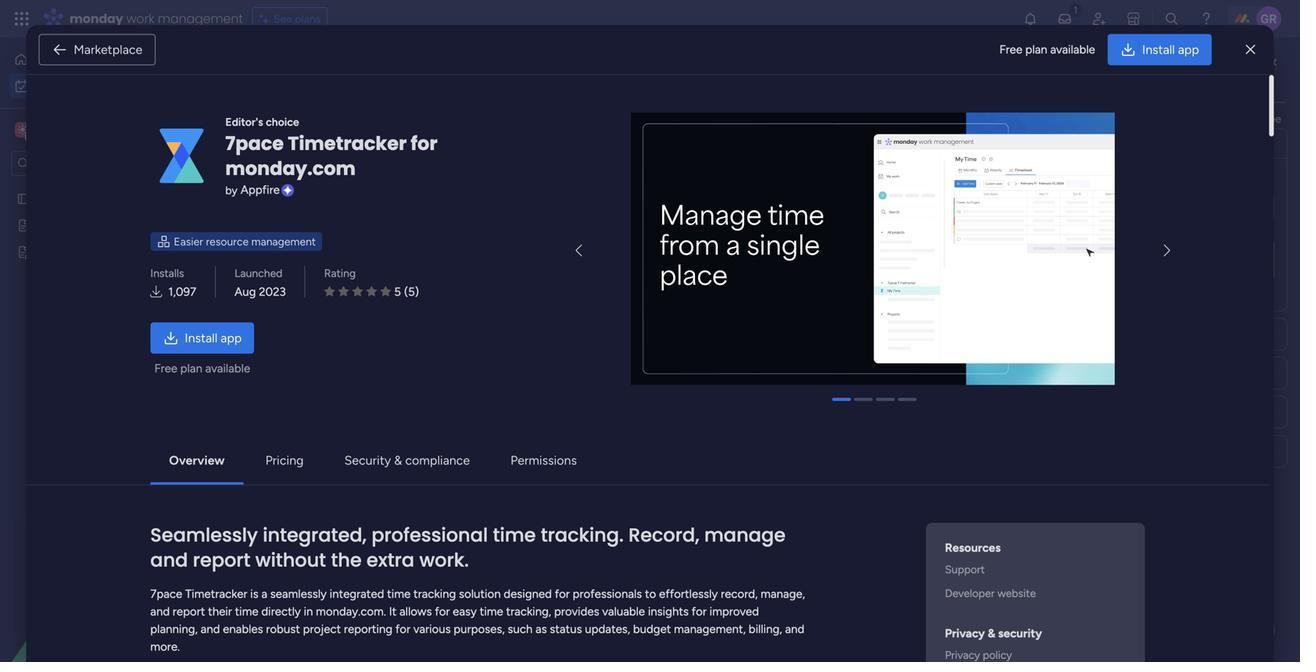 Task type: describe. For each thing, give the bounding box(es) containing it.
management for monday work management
[[158, 10, 243, 27]]

greg robinson image
[[1026, 248, 1050, 271]]

security & compliance
[[344, 453, 470, 468]]

boards,
[[1063, 112, 1099, 125]]

1 horizontal spatial item
[[288, 337, 310, 351]]

choice
[[266, 115, 299, 129]]

item inside button
[[262, 129, 284, 143]]

items left should
[[1050, 173, 1076, 186]]

1 vertical spatial new
[[254, 310, 277, 323]]

enables
[[223, 622, 263, 636]]

choose
[[1004, 112, 1042, 125]]

tracking,
[[506, 604, 551, 619]]

columns
[[1102, 112, 1143, 125]]

overview
[[169, 453, 225, 468]]

project management for third project management link from the top
[[794, 480, 897, 493]]

2023
[[259, 285, 286, 299]]

0 inside later / 0 items
[[313, 563, 320, 576]]

update feed image
[[1057, 11, 1073, 27]]

1 workspace image from the left
[[15, 121, 30, 138]]

people
[[1167, 112, 1200, 125]]

1 vertical spatial install app button
[[150, 322, 254, 354]]

integrated,
[[263, 522, 367, 548]]

0 vertical spatial install app
[[1142, 42, 1199, 57]]

(5)
[[404, 285, 419, 299]]

Filter dashboard by text search field
[[297, 124, 439, 149]]

home option
[[9, 47, 190, 72]]

customize
[[585, 129, 638, 143]]

directly
[[261, 604, 301, 619]]

appfire
[[241, 183, 280, 197]]

1 vertical spatial a
[[323, 615, 332, 635]]

and inside main content
[[1146, 112, 1164, 125]]

work
[[273, 59, 335, 94]]

budget
[[633, 622, 671, 636]]

week
[[298, 446, 335, 466]]

management,
[[674, 622, 746, 636]]

planning,
[[150, 622, 198, 636]]

new inside button
[[237, 129, 260, 143]]

privacy & security privacy policy
[[945, 626, 1042, 662]]

2 vertical spatial new
[[254, 478, 277, 492]]

0 inside without a date / 0 items
[[383, 619, 390, 632]]

date
[[336, 615, 369, 635]]

1 horizontal spatial free
[[999, 42, 1022, 56]]

manage,
[[761, 587, 805, 601]]

main content containing past dates /
[[207, 38, 1300, 662]]

designed
[[504, 587, 552, 601]]

whose items should we show?
[[1013, 173, 1162, 186]]

seamlessly integrated, professional time tracking. record, manage and report without the extra work.
[[150, 522, 786, 573]]

7pace timetracker is a seamlessly integrated time tracking solution designed for professionals to effortlessly record, manage, and report their time directly in monday.com. it allows for easy time tracking, provides valuable insights for improved planning, and enables robust project reporting for various purposes, such as status updates, budget management, billing, and more.
[[150, 587, 805, 654]]

more.
[[150, 640, 180, 654]]

people
[[1013, 137, 1047, 150]]

notifications image
[[1023, 11, 1038, 27]]

0 vertical spatial free plan available
[[999, 42, 1095, 56]]

tracking.
[[541, 522, 624, 548]]

3 management from the top
[[832, 480, 897, 493]]

private board image
[[16, 245, 31, 260]]

effortlessly
[[659, 587, 718, 601]]

resources
[[945, 541, 1001, 555]]

1 horizontal spatial app
[[1178, 42, 1199, 57]]

0 horizontal spatial free plan available
[[154, 361, 250, 375]]

a inside 7pace timetracker is a seamlessly integrated time tracking solution designed for professionals to effortlessly record, manage, and report their time directly in monday.com. it allows for easy time tracking, provides valuable insights for improved planning, and enables robust project reporting for various purposes, such as status updates, budget management, billing, and more.
[[261, 587, 267, 601]]

the inside seamlessly integrated, professional time tracking. record, manage and report without the extra work.
[[331, 547, 362, 573]]

/ left 2
[[311, 249, 319, 269]]

timetracker inside editor's choice 7pace timetracker for monday.com
[[288, 131, 407, 157]]

search everything image
[[1164, 11, 1180, 27]]

later
[[263, 559, 299, 578]]

customize button
[[560, 124, 644, 149]]

project
[[303, 622, 341, 636]]

2 to-do from the top
[[672, 480, 700, 492]]

seamlessly
[[150, 522, 258, 548]]

marketplace arrow left image
[[576, 245, 582, 257]]

0 vertical spatial available
[[1050, 42, 1095, 56]]

professional
[[371, 522, 488, 548]]

add
[[265, 337, 285, 351]]

group
[[697, 249, 728, 262]]

my
[[231, 59, 266, 94]]

monday.com
[[225, 156, 356, 182]]

1 to-do from the top
[[672, 283, 700, 295]]

1 image
[[1069, 1, 1083, 18]]

0 horizontal spatial plan
[[180, 361, 202, 375]]

easier
[[174, 235, 203, 248]]

invite members image
[[1091, 11, 1107, 27]]

time up it
[[387, 587, 411, 601]]

to do list button
[[1197, 64, 1277, 89]]

dapulse x slim image
[[1246, 40, 1255, 59]]

1 privacy from the top
[[945, 626, 985, 640]]

resources support
[[945, 541, 1001, 576]]

rating
[[324, 266, 356, 280]]

status
[[1013, 367, 1045, 380]]

2 workspace image from the left
[[17, 121, 28, 138]]

provides
[[554, 604, 599, 619]]

+
[[256, 337, 262, 351]]

robinson
[[1085, 253, 1135, 267]]

overview button
[[157, 445, 237, 476]]

v2 download image
[[150, 283, 162, 301]]

stuck
[[1190, 478, 1218, 491]]

report inside seamlessly integrated, professional time tracking. record, manage and report without the extra work.
[[193, 547, 250, 573]]

2 privacy from the top
[[945, 648, 980, 662]]

pricing
[[265, 453, 304, 468]]

allows
[[399, 604, 432, 619]]

next week / 1 item
[[263, 446, 379, 466]]

compliance
[[405, 453, 470, 468]]

column
[[1048, 367, 1086, 380]]

improved
[[710, 604, 759, 619]]

16
[[1100, 478, 1110, 491]]

help image
[[1198, 11, 1214, 27]]

1 star image from the left
[[324, 286, 335, 297]]

2 star image from the left
[[352, 286, 363, 297]]

marketplace button
[[39, 34, 156, 65]]

1 vertical spatial install
[[185, 330, 217, 345]]

2 do from the top
[[687, 480, 700, 492]]

select product image
[[14, 11, 30, 27]]

without
[[263, 615, 319, 635]]

public board image
[[16, 218, 31, 233]]

1 star image from the left
[[338, 286, 349, 297]]

project management for second project management link from the bottom
[[794, 310, 897, 323]]

reporting
[[344, 622, 392, 636]]

to inside 7pace timetracker is a seamlessly integrated time tracking solution designed for professionals to effortlessly record, manage, and report their time directly in monday.com. it allows for easy time tracking, provides valuable insights for improved planning, and enables robust project reporting for various purposes, such as status updates, budget management, billing, and more.
[[645, 587, 656, 601]]

home
[[34, 53, 64, 66]]

tracking
[[413, 587, 456, 601]]

see
[[1264, 112, 1281, 125]]

my work
[[231, 59, 335, 94]]

insights
[[648, 604, 689, 619]]

lottie animation image
[[0, 504, 199, 662]]

the inside main content
[[1044, 112, 1060, 125]]

editor's choice 7pace timetracker for monday.com
[[225, 115, 437, 182]]

7pace inside 7pace timetracker is a seamlessly integrated time tracking solution designed for professionals to effortlessly record, manage, and report their time directly in monday.com. it allows for easy time tracking, provides valuable insights for improved planning, and enables robust project reporting for various purposes, such as status updates, budget management, billing, and more.
[[150, 587, 182, 601]]

see
[[273, 12, 292, 25]]

should
[[1079, 173, 1111, 186]]

by appfire
[[225, 183, 280, 197]]

security
[[344, 453, 391, 468]]

permissions button
[[498, 445, 589, 476]]

to
[[1225, 70, 1237, 83]]

+ add item
[[256, 337, 310, 351]]



Task type: vqa. For each thing, say whether or not it's contained in the screenshot.
to inside 7pace Timetracker is a seamlessly integrated time tracking solution designed for professionals to effortlessly record, manage, and report their time directly in monday.com. It allows for easy time tracking, provides valuable insights for improved planning, and enables robust project reporting for various purposes, such as status updates, budget management, billing, and more.
yes



Task type: locate. For each thing, give the bounding box(es) containing it.
1 horizontal spatial 0
[[383, 619, 390, 632]]

billing,
[[749, 622, 782, 636]]

plan down notifications image
[[1025, 42, 1047, 56]]

1 horizontal spatial timetracker
[[288, 131, 407, 157]]

0 vertical spatial project management link
[[792, 274, 937, 301]]

time up 'enables' on the left
[[235, 604, 258, 619]]

app
[[1178, 42, 1199, 57], [221, 330, 242, 345]]

1 horizontal spatial plan
[[1025, 42, 1047, 56]]

you'd
[[1203, 112, 1229, 125]]

0 horizontal spatial management
[[158, 10, 243, 27]]

new down pricing button
[[254, 478, 277, 492]]

1 vertical spatial app
[[221, 330, 242, 345]]

0 vertical spatial management
[[158, 10, 243, 27]]

items up integrated
[[323, 563, 350, 576]]

new
[[237, 129, 260, 143], [254, 310, 277, 323], [254, 478, 277, 492]]

new item
[[237, 129, 284, 143]]

0 vertical spatial item
[[280, 310, 302, 323]]

the
[[1044, 112, 1060, 125], [331, 547, 362, 573]]

items inside today / 2 items
[[331, 253, 358, 267]]

1 vertical spatial to-do
[[672, 480, 700, 492]]

in
[[304, 604, 313, 619]]

/ left it
[[372, 615, 380, 635]]

time down solution
[[480, 604, 503, 619]]

2 project management from the top
[[794, 310, 897, 323]]

0 horizontal spatial 0
[[313, 563, 320, 576]]

2
[[322, 253, 328, 267]]

1
[[350, 450, 354, 464]]

3 project management from the top
[[794, 480, 897, 493]]

star image down rating
[[338, 286, 349, 297]]

1 vertical spatial available
[[205, 361, 250, 375]]

item
[[280, 310, 302, 323], [280, 478, 302, 492]]

new item down pricing
[[254, 478, 302, 492]]

board
[[850, 249, 879, 262]]

greg
[[1056, 253, 1082, 267]]

0 horizontal spatial free
[[154, 361, 177, 375]]

greg robinson
[[1056, 253, 1135, 267]]

today
[[263, 249, 308, 269]]

main content
[[207, 38, 1300, 662]]

2 management from the top
[[832, 310, 897, 323]]

0 horizontal spatial &
[[394, 453, 402, 468]]

2 vertical spatial management
[[832, 480, 897, 493]]

None search field
[[297, 124, 439, 149]]

1 vertical spatial timetracker
[[185, 587, 247, 601]]

0 horizontal spatial 7pace
[[150, 587, 182, 601]]

a
[[261, 587, 267, 601], [323, 615, 332, 635]]

1 project management from the top
[[794, 283, 897, 296]]

by
[[225, 184, 237, 197]]

available
[[1050, 42, 1095, 56], [205, 361, 250, 375]]

1 management from the top
[[832, 283, 897, 296]]

0 vertical spatial to-
[[672, 283, 687, 295]]

option
[[0, 185, 199, 188]]

next
[[263, 446, 295, 466]]

1 vertical spatial new item
[[254, 478, 302, 492]]

management
[[832, 283, 897, 296], [832, 310, 897, 323], [832, 480, 897, 493]]

install app left '+'
[[185, 330, 242, 345]]

& for privacy
[[988, 626, 995, 640]]

1 horizontal spatial the
[[1044, 112, 1060, 125]]

0 vertical spatial new item
[[254, 310, 302, 323]]

1,097
[[168, 285, 196, 299]]

report up is
[[193, 547, 250, 573]]

monday work management
[[70, 10, 243, 27]]

1 horizontal spatial install app button
[[1108, 34, 1212, 65]]

privacy up the policy at right bottom
[[945, 626, 985, 640]]

plans
[[295, 12, 321, 25]]

monday
[[70, 10, 123, 27]]

0 down it
[[383, 619, 390, 632]]

is
[[250, 587, 258, 601]]

1 horizontal spatial 7pace
[[225, 131, 284, 157]]

robust
[[266, 622, 300, 636]]

report up planning,
[[173, 604, 205, 619]]

0 vertical spatial &
[[394, 453, 402, 468]]

1 vertical spatial install app
[[185, 330, 242, 345]]

0 horizontal spatial install app
[[185, 330, 242, 345]]

2 new item from the top
[[254, 478, 302, 492]]

later / 0 items
[[263, 559, 350, 578]]

app down search everything image at the right
[[1178, 42, 1199, 57]]

list
[[1255, 70, 1270, 83]]

0 vertical spatial free
[[999, 42, 1022, 56]]

0 vertical spatial do
[[687, 283, 700, 295]]

installs
[[150, 266, 184, 280]]

free down v2 download image
[[154, 361, 177, 375]]

/ left 1
[[339, 446, 346, 466]]

the up integrated
[[331, 547, 362, 573]]

items inside later / 0 items
[[323, 563, 350, 576]]

do up record, at the bottom of page
[[687, 480, 700, 492]]

1 do from the top
[[687, 283, 700, 295]]

and inside seamlessly integrated, professional time tracking. record, manage and report without the extra work.
[[150, 547, 188, 573]]

do down the group
[[687, 283, 700, 295]]

mar 16
[[1080, 478, 1110, 491]]

work
[[126, 10, 154, 27]]

greg robinson link
[[1056, 253, 1135, 267]]

/ right dates
[[342, 193, 349, 213]]

0 horizontal spatial to
[[645, 587, 656, 601]]

solution
[[459, 587, 501, 601]]

0 vertical spatial a
[[261, 587, 267, 601]]

0 up seamlessly
[[313, 563, 320, 576]]

security & compliance button
[[332, 445, 482, 476]]

to do list
[[1225, 70, 1270, 83]]

timetracker up their
[[185, 587, 247, 601]]

item down pricing
[[280, 478, 302, 492]]

1 vertical spatial report
[[173, 604, 205, 619]]

timetracker inside 7pace timetracker is a seamlessly integrated time tracking solution designed for professionals to effortlessly record, manage, and report their time directly in monday.com. it allows for easy time tracking, provides valuable insights for improved planning, and enables robust project reporting for various purposes, such as status updates, budget management, billing, and more.
[[185, 587, 247, 601]]

for inside editor's choice 7pace timetracker for monday.com
[[411, 131, 437, 157]]

search image
[[420, 130, 433, 142]]

install down search everything image at the right
[[1142, 42, 1175, 57]]

plan down 1,097
[[180, 361, 202, 375]]

whose
[[1013, 173, 1047, 186]]

2 vertical spatial item
[[357, 450, 379, 464]]

past dates /
[[263, 193, 353, 213]]

time up designed
[[493, 522, 536, 548]]

7pace inside editor's choice 7pace timetracker for monday.com
[[225, 131, 284, 157]]

greg robinson image
[[1256, 6, 1281, 31]]

1 horizontal spatial star image
[[352, 286, 363, 297]]

0 vertical spatial 7pace
[[225, 131, 284, 157]]

0 horizontal spatial a
[[261, 587, 267, 601]]

project
[[254, 281, 289, 295], [794, 283, 830, 296], [794, 310, 830, 323], [794, 480, 830, 493]]

website
[[997, 587, 1036, 600]]

timetracker up dates
[[288, 131, 407, 157]]

0 horizontal spatial install app button
[[150, 322, 254, 354]]

0 horizontal spatial app
[[221, 330, 242, 345]]

record,
[[721, 587, 758, 601]]

None text field
[[1013, 194, 1274, 221]]

list box
[[0, 183, 199, 476]]

app left '+'
[[221, 330, 242, 345]]

0 vertical spatial 0
[[313, 563, 320, 576]]

& inside button
[[394, 453, 402, 468]]

& up the policy at right bottom
[[988, 626, 995, 640]]

install app down search everything image at the right
[[1142, 42, 1199, 57]]

items
[[1050, 173, 1076, 186], [331, 253, 358, 267], [323, 563, 350, 576], [393, 619, 420, 632]]

items down "allows"
[[393, 619, 420, 632]]

lottie animation element
[[0, 504, 199, 662]]

do
[[687, 283, 700, 295], [687, 480, 700, 492]]

& for security
[[394, 453, 402, 468]]

3 star image from the left
[[380, 286, 391, 297]]

item up + add item
[[280, 310, 302, 323]]

privacy left the policy at right bottom
[[945, 648, 980, 662]]

& right security at the bottom left
[[394, 453, 402, 468]]

0 vertical spatial timetracker
[[288, 131, 407, 157]]

star image left 5 at the top of page
[[366, 286, 377, 297]]

manage
[[704, 522, 786, 548]]

1 vertical spatial the
[[331, 547, 362, 573]]

1 project management link from the top
[[792, 274, 937, 301]]

1 vertical spatial project management
[[794, 310, 897, 323]]

public board image
[[16, 192, 31, 206]]

1 vertical spatial project management link
[[792, 302, 937, 329]]

monday marketplace image
[[1126, 11, 1141, 27]]

7pace down editor's
[[225, 131, 284, 157]]

new down 2023
[[254, 310, 277, 323]]

new item button
[[231, 124, 291, 149]]

2 project management link from the top
[[792, 302, 937, 329]]

2 star image from the left
[[366, 286, 377, 297]]

star image
[[324, 286, 335, 297], [352, 286, 363, 297], [380, 286, 391, 297]]

1 new item from the top
[[254, 310, 302, 323]]

0 horizontal spatial the
[[331, 547, 362, 573]]

new down editor's
[[237, 129, 260, 143]]

1 vertical spatial 7pace
[[150, 587, 182, 601]]

project management link
[[792, 274, 937, 301], [792, 302, 937, 329], [792, 471, 937, 498]]

workspace image
[[15, 121, 30, 138], [17, 121, 28, 138]]

1 horizontal spatial available
[[1050, 42, 1095, 56]]

1 vertical spatial management
[[251, 235, 316, 248]]

project management for third project management link from the bottom of the main content containing past dates /
[[794, 283, 897, 296]]

0 vertical spatial to
[[1251, 112, 1261, 125]]

0 vertical spatial plan
[[1025, 42, 1047, 56]]

1 horizontal spatial a
[[323, 615, 332, 635]]

status column
[[1013, 367, 1086, 380]]

0 horizontal spatial item
[[262, 129, 284, 143]]

new item
[[254, 310, 302, 323], [254, 478, 302, 492]]

integrated
[[330, 587, 384, 601]]

item right 1
[[357, 450, 379, 464]]

1 horizontal spatial free plan available
[[999, 42, 1095, 56]]

2 to- from the top
[[672, 480, 687, 492]]

0 vertical spatial item
[[262, 129, 284, 143]]

0 vertical spatial the
[[1044, 112, 1060, 125]]

2 vertical spatial project management link
[[792, 471, 937, 498]]

date
[[1084, 249, 1107, 262]]

3 project management link from the top
[[792, 471, 937, 498]]

0 horizontal spatial star image
[[324, 286, 335, 297]]

see plans button
[[252, 7, 328, 30]]

0 horizontal spatial timetracker
[[185, 587, 247, 601]]

0 vertical spatial install
[[1142, 42, 1175, 57]]

0 vertical spatial project management
[[794, 283, 897, 296]]

0 horizontal spatial available
[[205, 361, 250, 375]]

2 horizontal spatial star image
[[380, 286, 391, 297]]

0 vertical spatial management
[[832, 283, 897, 296]]

0 vertical spatial install app button
[[1108, 34, 1212, 65]]

& inside privacy & security privacy policy
[[988, 626, 995, 640]]

free up choose
[[999, 42, 1022, 56]]

time inside seamlessly integrated, professional time tracking. record, manage and report without the extra work.
[[493, 522, 536, 548]]

1 vertical spatial to
[[645, 587, 656, 601]]

item down choice
[[262, 129, 284, 143]]

0 vertical spatial app
[[1178, 42, 1199, 57]]

to-do down the group
[[672, 283, 700, 295]]

/ right later
[[302, 559, 309, 578]]

item right the add
[[288, 337, 310, 351]]

1 horizontal spatial star image
[[366, 286, 377, 297]]

management right work at the top left of the page
[[158, 10, 243, 27]]

0 horizontal spatial star image
[[338, 286, 349, 297]]

new item down 2023
[[254, 310, 302, 323]]

without
[[255, 547, 326, 573]]

developer
[[945, 587, 995, 600]]

1 horizontal spatial to
[[1251, 112, 1261, 125]]

and
[[1146, 112, 1164, 125], [150, 547, 188, 573], [150, 604, 170, 619], [201, 622, 220, 636], [785, 622, 804, 636]]

1 to- from the top
[[672, 283, 687, 295]]

to-do up record, at the bottom of page
[[672, 480, 700, 492]]

1 horizontal spatial management
[[251, 235, 316, 248]]

1 vertical spatial free plan available
[[154, 361, 250, 375]]

0 horizontal spatial install
[[185, 330, 217, 345]]

to right the like
[[1251, 112, 1261, 125]]

to up the insights
[[645, 587, 656, 601]]

launched
[[235, 266, 282, 280]]

1 vertical spatial management
[[832, 310, 897, 323]]

marketplace
[[74, 42, 142, 57]]

project management
[[794, 283, 897, 296], [794, 310, 897, 323], [794, 480, 897, 493]]

1 horizontal spatial &
[[988, 626, 995, 640]]

record,
[[629, 522, 699, 548]]

items inside without a date / 0 items
[[393, 619, 420, 632]]

a right is
[[261, 587, 267, 601]]

1 item from the top
[[280, 310, 302, 323]]

various
[[413, 622, 451, 636]]

1 vertical spatial privacy
[[945, 648, 980, 662]]

0 vertical spatial new
[[237, 129, 260, 143]]

management up today
[[251, 235, 316, 248]]

2 horizontal spatial item
[[357, 450, 379, 464]]

updates,
[[585, 622, 630, 636]]

2 item from the top
[[280, 478, 302, 492]]

7pace up planning,
[[150, 587, 182, 601]]

1 vertical spatial item
[[288, 337, 310, 351]]

policy
[[983, 648, 1012, 662]]

new item for third project management link from the top
[[254, 478, 302, 492]]

new item for second project management link from the bottom
[[254, 310, 302, 323]]

as
[[535, 622, 547, 636]]

1 horizontal spatial install
[[1142, 42, 1175, 57]]

dates
[[298, 193, 338, 213]]

1 vertical spatial do
[[687, 480, 700, 492]]

support
[[945, 563, 985, 576]]

the left boards,
[[1044, 112, 1060, 125]]

marketplace arrow right image
[[1164, 245, 1170, 257]]

star image
[[338, 286, 349, 297], [366, 286, 377, 297]]

free
[[999, 42, 1022, 56], [154, 361, 177, 375]]

privacy
[[945, 626, 985, 640], [945, 648, 980, 662]]

management for easier resource management
[[251, 235, 316, 248]]

easy
[[453, 604, 477, 619]]

0 vertical spatial report
[[193, 547, 250, 573]]

install down 1,097
[[185, 330, 217, 345]]

app logo image
[[150, 124, 213, 187]]

0 vertical spatial privacy
[[945, 626, 985, 640]]

editor's
[[225, 115, 263, 129]]

extra
[[367, 547, 414, 573]]

items right 2
[[331, 253, 358, 267]]

item
[[262, 129, 284, 143], [288, 337, 310, 351], [357, 450, 379, 464]]

1 vertical spatial to-
[[672, 480, 687, 492]]

1 vertical spatial 0
[[383, 619, 390, 632]]

choose the boards, columns and people you'd like to see
[[1004, 112, 1281, 125]]

for
[[411, 131, 437, 157], [555, 587, 570, 601], [435, 604, 450, 619], [692, 604, 707, 619], [395, 622, 410, 636]]

past
[[263, 193, 294, 213]]

work.
[[419, 547, 469, 573]]

item inside next week / 1 item
[[357, 450, 379, 464]]

2 vertical spatial project management
[[794, 480, 897, 493]]

1 horizontal spatial install app
[[1142, 42, 1199, 57]]

monday.com.
[[316, 604, 386, 619]]

1 vertical spatial &
[[988, 626, 995, 640]]

0 vertical spatial to-do
[[672, 283, 700, 295]]

easier resource management element
[[150, 232, 322, 251]]

a right in
[[323, 615, 332, 635]]

5
[[394, 285, 401, 299]]

install app button down 1,097
[[150, 322, 254, 354]]

purposes,
[[454, 622, 505, 636]]

report inside 7pace timetracker is a seamlessly integrated time tracking solution designed for professionals to effortlessly record, manage, and report their time directly in monday.com. it allows for easy time tracking, provides valuable insights for improved planning, and enables robust project reporting for various purposes, such as status updates, budget management, billing, and more.
[[173, 604, 205, 619]]

1 vertical spatial free
[[154, 361, 177, 375]]

we
[[1114, 173, 1128, 186]]

professionals
[[573, 587, 642, 601]]

1 vertical spatial plan
[[180, 361, 202, 375]]

install app button down search everything image at the right
[[1108, 34, 1212, 65]]



